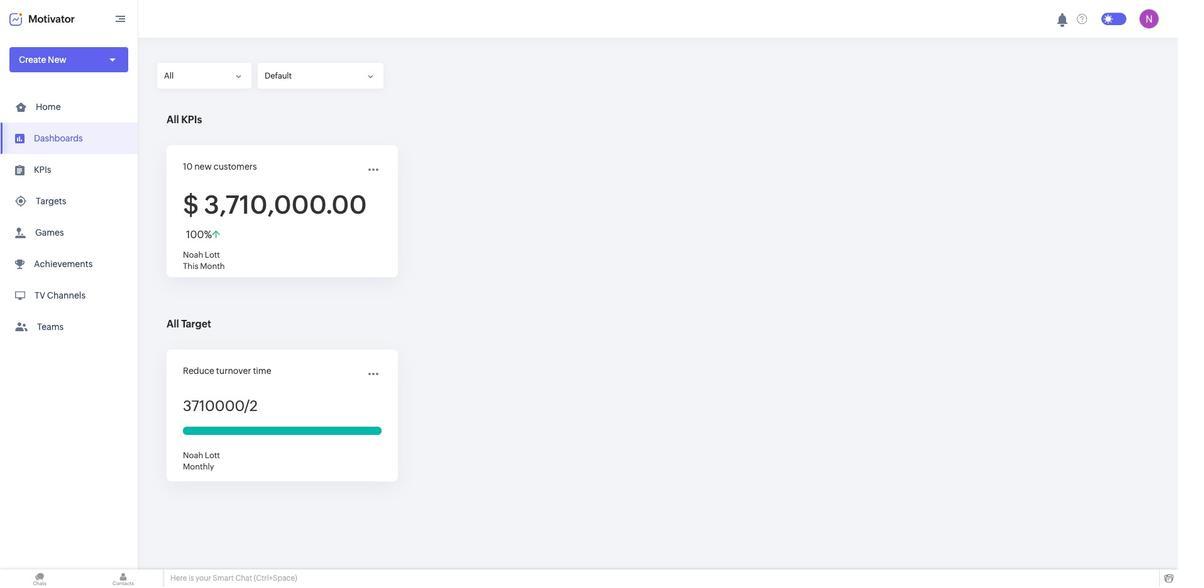 Task type: vqa. For each thing, say whether or not it's contained in the screenshot.
bottom Google
no



Task type: locate. For each thing, give the bounding box(es) containing it.
noah inside "noah lott monthly"
[[183, 451, 203, 460]]

list
[[0, 91, 138, 343]]

All field
[[157, 63, 252, 89]]

new
[[48, 55, 66, 65]]

kpis down all 'field'
[[181, 114, 202, 126]]

1 vertical spatial all
[[167, 114, 179, 126]]

2 lott from the top
[[205, 451, 220, 460]]

lott up the month
[[205, 250, 220, 260]]

all up 'all kpis'
[[164, 71, 174, 80]]

channels
[[47, 291, 86, 301]]

1 vertical spatial kpis
[[34, 165, 51, 175]]

0 vertical spatial all
[[164, 71, 174, 80]]

default
[[265, 71, 292, 80]]

all kpis
[[167, 114, 202, 126]]

lott for noah lott monthly
[[205, 451, 220, 460]]

all inside 'field'
[[164, 71, 174, 80]]

3710000 / 2
[[183, 398, 258, 415]]

all left target
[[167, 318, 179, 330]]

1 vertical spatial noah
[[183, 451, 203, 460]]

0 vertical spatial lott
[[205, 250, 220, 260]]

contacts image
[[84, 570, 163, 587]]

noah
[[183, 250, 203, 260], [183, 451, 203, 460]]

3,710,000.00
[[204, 191, 367, 220]]

0 vertical spatial kpis
[[181, 114, 202, 126]]

2 noah from the top
[[183, 451, 203, 460]]

0 vertical spatial noah
[[183, 250, 203, 260]]

1 noah from the top
[[183, 250, 203, 260]]

lott inside "noah lott monthly"
[[205, 451, 220, 460]]

all down all 'field'
[[167, 114, 179, 126]]

is
[[189, 574, 194, 583]]

lott inside noah lott this month
[[205, 250, 220, 260]]

1 lott from the top
[[205, 250, 220, 260]]

reduce turnover time
[[183, 366, 271, 376]]

month
[[200, 262, 225, 271]]

teams
[[37, 322, 64, 332]]

this
[[183, 262, 198, 271]]

2 vertical spatial all
[[167, 318, 179, 330]]

help image
[[1078, 14, 1088, 24]]

2
[[250, 398, 258, 415]]

all target
[[167, 318, 211, 330]]

1 horizontal spatial kpis
[[181, 114, 202, 126]]

target
[[181, 318, 211, 330]]

1 vertical spatial lott
[[205, 451, 220, 460]]

kpis
[[181, 114, 202, 126], [34, 165, 51, 175]]

turnover
[[216, 366, 251, 376]]

kpis up targets
[[34, 165, 51, 175]]

smart
[[213, 574, 234, 583]]

all for all
[[164, 71, 174, 80]]

100%
[[186, 229, 212, 241]]

noah inside noah lott this month
[[183, 250, 203, 260]]

dashboards
[[34, 133, 83, 143]]

lott up "monthly" in the left bottom of the page
[[205, 451, 220, 460]]

noah up this
[[183, 250, 203, 260]]

/
[[245, 398, 250, 415]]

all
[[164, 71, 174, 80], [167, 114, 179, 126], [167, 318, 179, 330]]

here
[[170, 574, 187, 583]]

lott for noah lott this month
[[205, 250, 220, 260]]

lott
[[205, 250, 220, 260], [205, 451, 220, 460]]

create new
[[19, 55, 66, 65]]

noah lott monthly
[[183, 451, 220, 472]]

all for all target
[[167, 318, 179, 330]]

10 new customers
[[183, 162, 257, 172]]

user image
[[1140, 9, 1160, 29]]

noah up "monthly" in the left bottom of the page
[[183, 451, 203, 460]]

0 horizontal spatial kpis
[[34, 165, 51, 175]]

noah for this
[[183, 250, 203, 260]]



Task type: describe. For each thing, give the bounding box(es) containing it.
time
[[253, 366, 271, 376]]

reduce
[[183, 366, 214, 376]]

chat
[[235, 574, 252, 583]]

new
[[194, 162, 212, 172]]

motivator
[[28, 13, 75, 25]]

targets
[[36, 196, 66, 206]]

noah lott this month
[[183, 250, 225, 271]]

here is your smart chat (ctrl+space)
[[170, 574, 297, 583]]

$ 3,710,000.00
[[183, 191, 367, 220]]

games
[[35, 228, 64, 238]]

tv channels
[[35, 291, 86, 301]]

$
[[183, 191, 199, 220]]

(ctrl+space)
[[254, 574, 297, 583]]

achievements
[[34, 259, 93, 269]]

monthly
[[183, 462, 214, 472]]

Default field
[[258, 63, 384, 89]]

list containing home
[[0, 91, 138, 343]]

create
[[19, 55, 46, 65]]

chats image
[[0, 570, 79, 587]]

all for all kpis
[[167, 114, 179, 126]]

3710000
[[183, 398, 245, 415]]

your
[[196, 574, 211, 583]]

10
[[183, 162, 193, 172]]

customers
[[214, 162, 257, 172]]

noah for monthly
[[183, 451, 203, 460]]

tv
[[35, 291, 45, 301]]

home
[[36, 102, 61, 112]]



